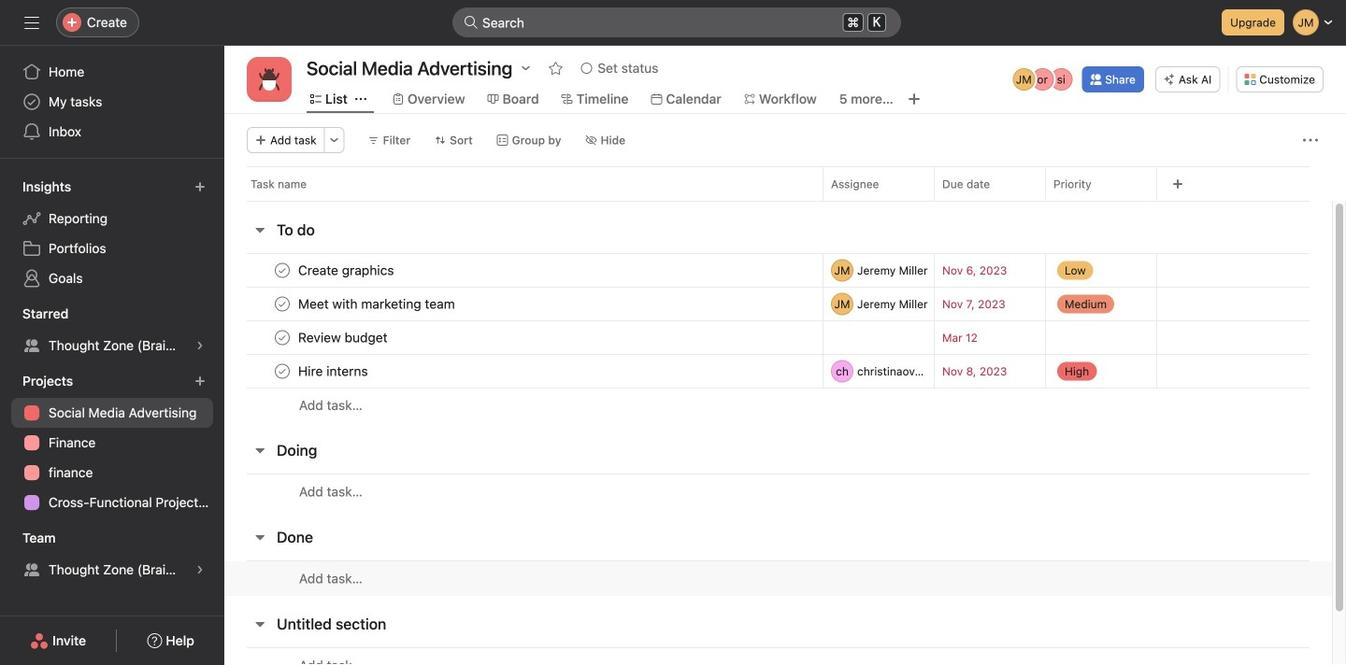 Task type: locate. For each thing, give the bounding box(es) containing it.
1 mark complete checkbox from the top
[[271, 327, 294, 349]]

bug image
[[258, 68, 280, 91]]

1 mark complete image from the top
[[271, 259, 294, 282]]

mark complete checkbox right see details, thought zone (brainstorm space) image
[[271, 327, 294, 349]]

collapse task list for this group image for header to do tree grid
[[252, 223, 267, 237]]

mark complete checkbox for task name text box inside review budget cell
[[271, 327, 294, 349]]

1 vertical spatial mark complete image
[[271, 360, 294, 383]]

Task name text field
[[294, 295, 461, 314], [294, 329, 393, 347]]

2 task name text field from the top
[[294, 329, 393, 347]]

1 vertical spatial task name text field
[[294, 329, 393, 347]]

mark complete checkbox inside meet with marketing team cell
[[271, 293, 294, 316]]

hire interns cell
[[224, 354, 823, 389]]

task name text field for mark complete image in the create graphics "cell"
[[294, 261, 400, 280]]

2 mark complete image from the top
[[271, 327, 294, 349]]

2 mark complete checkbox from the top
[[271, 293, 294, 316]]

mark complete checkbox for create graphics "cell"
[[271, 259, 294, 282]]

mark complete image for review budget cell
[[271, 327, 294, 349]]

collapse task list for this group image
[[252, 617, 267, 632]]

task name text field inside create graphics "cell"
[[294, 261, 400, 280]]

1 mark complete checkbox from the top
[[271, 259, 294, 282]]

collapse task list for this group image
[[252, 223, 267, 237], [252, 443, 267, 458], [252, 530, 267, 545]]

3 collapse task list for this group image from the top
[[252, 530, 267, 545]]

1 vertical spatial task name text field
[[294, 362, 374, 381]]

0 vertical spatial mark complete checkbox
[[271, 259, 294, 282]]

1 vertical spatial mark complete checkbox
[[271, 293, 294, 316]]

None field
[[452, 7, 901, 37]]

add to starred image
[[548, 61, 563, 76]]

create graphics cell
[[224, 253, 823, 288]]

1 vertical spatial mark complete checkbox
[[271, 360, 294, 383]]

insights element
[[0, 170, 224, 297]]

header done tree grid
[[224, 561, 1332, 596]]

0 vertical spatial mark complete checkbox
[[271, 327, 294, 349]]

2 vertical spatial collapse task list for this group image
[[252, 530, 267, 545]]

mark complete image inside hire interns cell
[[271, 360, 294, 383]]

collapse task list for this group image for header done tree grid at the bottom
[[252, 530, 267, 545]]

mark complete image for hire interns cell
[[271, 360, 294, 383]]

Task name text field
[[294, 261, 400, 280], [294, 362, 374, 381]]

new insights image
[[194, 181, 206, 193]]

1 vertical spatial collapse task list for this group image
[[252, 443, 267, 458]]

header to do tree grid
[[224, 253, 1332, 423]]

mark complete checkbox right "new project or portfolio" "icon"
[[271, 360, 294, 383]]

1 collapse task list for this group image from the top
[[252, 223, 267, 237]]

add tab image
[[907, 92, 922, 107]]

1 task name text field from the top
[[294, 261, 400, 280]]

0 vertical spatial collapse task list for this group image
[[252, 223, 267, 237]]

2 mark complete image from the top
[[271, 360, 294, 383]]

task name text field inside review budget cell
[[294, 329, 393, 347]]

0 vertical spatial task name text field
[[294, 261, 400, 280]]

mark complete checkbox inside create graphics "cell"
[[271, 259, 294, 282]]

2 mark complete checkbox from the top
[[271, 360, 294, 383]]

task name text field inside hire interns cell
[[294, 362, 374, 381]]

row
[[224, 166, 1346, 201], [247, 200, 1310, 202], [224, 253, 1332, 288], [224, 287, 1332, 322], [224, 321, 1332, 355], [224, 354, 1332, 389], [224, 388, 1332, 423], [224, 474, 1332, 510], [224, 561, 1332, 596], [224, 648, 1332, 666]]

meet with marketing team cell
[[224, 287, 823, 322]]

Mark complete checkbox
[[271, 259, 294, 282], [271, 293, 294, 316]]

2 collapse task list for this group image from the top
[[252, 443, 267, 458]]

1 task name text field from the top
[[294, 295, 461, 314]]

add field image
[[1172, 179, 1184, 190]]

0 vertical spatial task name text field
[[294, 295, 461, 314]]

projects element
[[0, 365, 224, 522]]

mark complete checkbox inside hire interns cell
[[271, 360, 294, 383]]

0 vertical spatial mark complete image
[[271, 293, 294, 316]]

mark complete image
[[271, 293, 294, 316], [271, 360, 294, 383]]

task name text field inside meet with marketing team cell
[[294, 295, 461, 314]]

2 task name text field from the top
[[294, 362, 374, 381]]

mark complete image inside create graphics "cell"
[[271, 259, 294, 282]]

mark complete image
[[271, 259, 294, 282], [271, 327, 294, 349]]

mark complete checkbox inside review budget cell
[[271, 327, 294, 349]]

mark complete image inside meet with marketing team cell
[[271, 293, 294, 316]]

Mark complete checkbox
[[271, 327, 294, 349], [271, 360, 294, 383]]

0 vertical spatial mark complete image
[[271, 259, 294, 282]]

1 mark complete image from the top
[[271, 293, 294, 316]]

see details, thought zone (brainstorm space) image
[[194, 340, 206, 352]]

mark complete image inside review budget cell
[[271, 327, 294, 349]]

new project or portfolio image
[[194, 376, 206, 387]]

tab actions image
[[355, 93, 366, 105]]

1 vertical spatial mark complete image
[[271, 327, 294, 349]]



Task type: describe. For each thing, give the bounding box(es) containing it.
task name text field for mark complete icon in hire interns cell
[[294, 362, 374, 381]]

task name text field for mark complete icon inside the meet with marketing team cell
[[294, 295, 461, 314]]

hide sidebar image
[[24, 15, 39, 30]]

Search tasks, projects, and more text field
[[452, 7, 901, 37]]

starred element
[[0, 297, 224, 365]]

see details, thought zone (brainstorm space) image
[[194, 565, 206, 576]]

more actions image
[[1303, 133, 1318, 148]]

global element
[[0, 46, 224, 158]]

more actions image
[[329, 135, 340, 146]]

prominent image
[[464, 15, 479, 30]]

teams element
[[0, 522, 224, 589]]

mark complete image for create graphics "cell"
[[271, 259, 294, 282]]

mark complete checkbox for task name text field within hire interns cell
[[271, 360, 294, 383]]

mark complete checkbox for meet with marketing team cell on the top
[[271, 293, 294, 316]]

mark complete image for meet with marketing team cell on the top
[[271, 293, 294, 316]]

review budget cell
[[224, 321, 823, 355]]

task name text field for mark complete image in review budget cell
[[294, 329, 393, 347]]



Task type: vqa. For each thing, say whether or not it's contained in the screenshot.
1st Mark complete option from the bottom of the Header To do Tree Grid
yes



